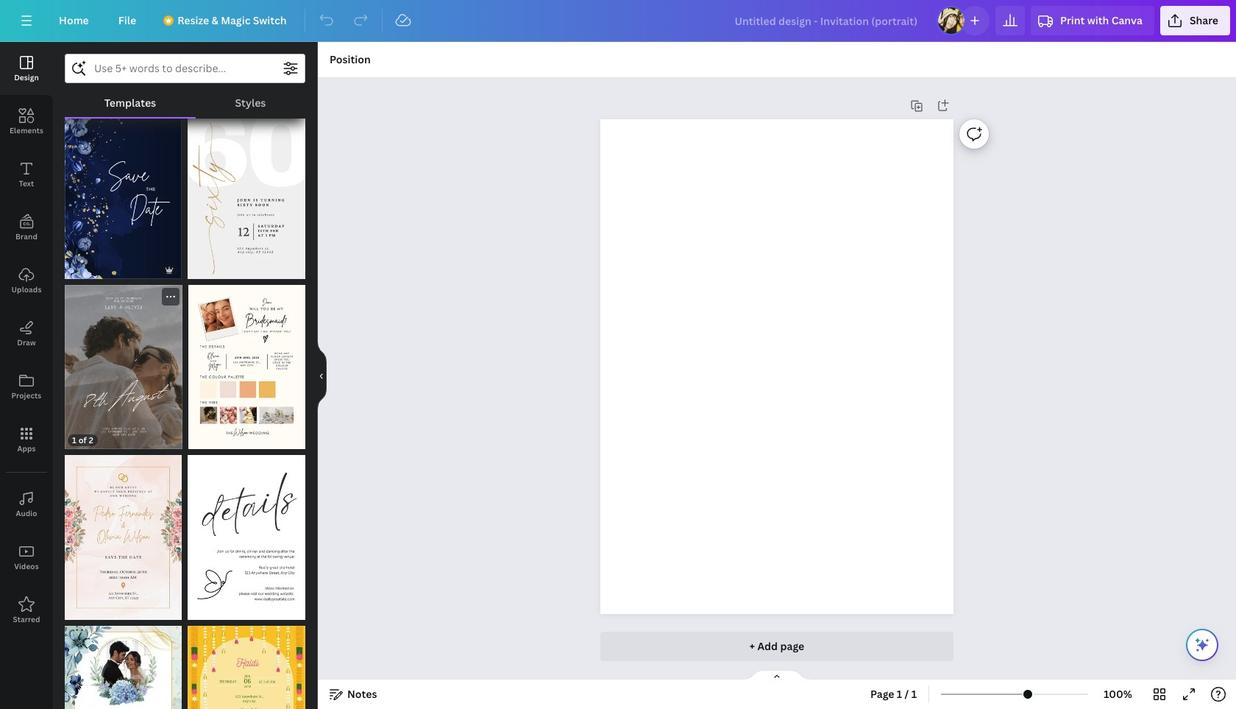 Task type: describe. For each thing, give the bounding box(es) containing it.
canva
[[1112, 13, 1143, 27]]

resize
[[178, 13, 209, 27]]

apps
[[17, 443, 36, 454]]

file button
[[107, 6, 148, 35]]

templates button
[[65, 89, 196, 117]]

main menu bar
[[0, 0, 1237, 42]]

grey and white minimalist paper texture save the date wedding invitation group
[[65, 285, 182, 449]]

brand
[[15, 231, 38, 241]]

home
[[59, 13, 89, 27]]

resize & magic switch button
[[154, 6, 299, 35]]

projects button
[[0, 360, 53, 413]]

5
[[212, 264, 217, 275]]

videos
[[14, 561, 39, 571]]

videos button
[[0, 531, 53, 584]]

starred
[[13, 614, 40, 624]]

design button
[[0, 42, 53, 95]]

hide image
[[317, 340, 327, 411]]

Design title text field
[[723, 6, 931, 35]]

+
[[750, 639, 755, 653]]

share button
[[1161, 6, 1231, 35]]

black and white simple blank wedding invitation image
[[188, 455, 306, 620]]

100% button
[[1095, 683, 1143, 706]]

elements button
[[0, 95, 53, 148]]

position button
[[324, 48, 377, 71]]

&
[[212, 13, 219, 27]]

Use 5+ words to describe... search field
[[94, 54, 276, 82]]

1 right /
[[912, 687, 917, 701]]

uploads
[[11, 284, 42, 294]]

elements
[[9, 125, 44, 135]]

black and white simple blank wedding invitation group
[[188, 446, 306, 620]]

styles
[[235, 96, 266, 110]]

1 for grey and white minimalist paper texture save the date wedding invitation group
[[72, 434, 77, 445]]

notes
[[348, 687, 377, 701]]

with
[[1088, 13, 1110, 27]]

show pages image
[[742, 669, 813, 681]]

text button
[[0, 148, 53, 201]]

home link
[[47, 6, 101, 35]]

design
[[14, 72, 39, 82]]

page
[[781, 639, 805, 653]]

switch
[[253, 13, 287, 27]]

/
[[905, 687, 910, 701]]

100%
[[1104, 687, 1133, 701]]

templates
[[104, 96, 156, 110]]



Task type: locate. For each thing, give the bounding box(es) containing it.
1 inside watercolor wedding invitation portrait group
[[72, 264, 77, 275]]

styles button
[[196, 89, 306, 117]]

print with canva
[[1061, 13, 1143, 27]]

draw button
[[0, 307, 53, 360]]

of right "uploads" button
[[79, 264, 87, 275]]

1
[[72, 264, 77, 275], [195, 264, 199, 275], [72, 434, 77, 445], [897, 687, 903, 701], [912, 687, 917, 701]]

share
[[1190, 13, 1219, 27]]

resize & magic switch
[[178, 13, 287, 27]]

apps button
[[0, 413, 53, 466]]

1 2 from the top
[[89, 264, 93, 275]]

2 right apps 'button'
[[89, 434, 93, 445]]

1 of 5
[[195, 264, 217, 275]]

of left 5
[[201, 264, 210, 275]]

of for grey and white minimalist paper texture save the date wedding invitation group
[[79, 434, 87, 445]]

0 vertical spatial 2
[[89, 264, 93, 275]]

1 of 2 right "uploads" button
[[72, 264, 93, 275]]

1 of 2
[[72, 264, 93, 275], [72, 434, 93, 445]]

1 of 2 right apps 'button'
[[72, 434, 93, 445]]

1 of 2 for grey and white minimalist paper texture save the date wedding invitation group
[[72, 434, 93, 445]]

1 inside grey and white minimalist paper texture save the date wedding invitation group
[[72, 434, 77, 445]]

0 vertical spatial 1 of 2
[[72, 264, 93, 275]]

starred button
[[0, 584, 53, 637]]

1 of 2 inside watercolor wedding invitation portrait group
[[72, 264, 93, 275]]

1 1 of 2 from the top
[[72, 264, 93, 275]]

print
[[1061, 13, 1085, 27]]

cream cute will you be my bridesmaid invitation image
[[188, 285, 306, 449]]

of right apps 'button'
[[79, 434, 87, 445]]

1 for watercolor wedding invitation portrait group
[[72, 264, 77, 275]]

cream cute will you be my bridesmaid invitation group
[[188, 276, 306, 449]]

+ add page
[[750, 639, 805, 653]]

2
[[89, 264, 93, 275], [89, 434, 93, 445]]

page 1 / 1
[[871, 687, 917, 701]]

1 right "uploads" button
[[72, 264, 77, 275]]

of inside watercolor wedding invitation portrait group
[[79, 264, 87, 275]]

1 vertical spatial 2
[[89, 434, 93, 445]]

canva assistant image
[[1194, 636, 1212, 654]]

of inside grey and white minimalist paper texture save the date wedding invitation group
[[79, 434, 87, 445]]

print with canva button
[[1031, 6, 1155, 35]]

side panel tab list
[[0, 42, 53, 637]]

file
[[118, 13, 136, 27]]

yellow and pink bold iconic illustrated haldi invitation image
[[188, 626, 306, 709]]

magic
[[221, 13, 251, 27]]

watercolor wedding invitation portrait group
[[65, 105, 182, 279]]

1 for neutral gold elegant calligraphy birthday invitation group
[[195, 264, 199, 275]]

add
[[758, 639, 778, 653]]

brand button
[[0, 201, 53, 254]]

neutral gold elegant calligraphy birthday invitation group
[[188, 105, 306, 279]]

1 left /
[[897, 687, 903, 701]]

1 of 2 for watercolor wedding invitation portrait group
[[72, 264, 93, 275]]

of inside neutral gold elegant calligraphy birthday invitation group
[[201, 264, 210, 275]]

draw
[[17, 337, 36, 348]]

pink simple flowers wedding invitation group
[[65, 446, 182, 620]]

page
[[871, 687, 895, 701]]

position
[[330, 52, 371, 66]]

1 right apps 'button'
[[72, 434, 77, 445]]

2 inside watercolor wedding invitation portrait group
[[89, 264, 93, 275]]

1 vertical spatial 1 of 2
[[72, 434, 93, 445]]

blue and white floral wedding invitation image
[[65, 626, 182, 709]]

of for watercolor wedding invitation portrait group
[[79, 264, 87, 275]]

of for neutral gold elegant calligraphy birthday invitation group
[[201, 264, 210, 275]]

2 for grey and white minimalist paper texture save the date wedding invitation group
[[89, 434, 93, 445]]

of
[[79, 264, 87, 275], [201, 264, 210, 275], [79, 434, 87, 445]]

audio button
[[0, 478, 53, 531]]

pink simple flowers wedding invitation image
[[65, 455, 182, 620]]

1 inside neutral gold elegant calligraphy birthday invitation group
[[195, 264, 199, 275]]

yellow and pink bold iconic illustrated haldi invitation group
[[188, 617, 306, 709]]

1 of 2 inside grey and white minimalist paper texture save the date wedding invitation group
[[72, 434, 93, 445]]

2 for watercolor wedding invitation portrait group
[[89, 264, 93, 275]]

projects
[[11, 390, 42, 401]]

text
[[19, 178, 34, 188]]

2 right "uploads" button
[[89, 264, 93, 275]]

2 1 of 2 from the top
[[72, 434, 93, 445]]

2 2 from the top
[[89, 434, 93, 445]]

audio
[[16, 508, 37, 518]]

2 inside grey and white minimalist paper texture save the date wedding invitation group
[[89, 434, 93, 445]]

+ add page button
[[601, 632, 954, 661]]

1 left 5
[[195, 264, 199, 275]]

notes button
[[324, 683, 383, 706]]

uploads button
[[0, 254, 53, 307]]

blue and white floral wedding invitation group
[[65, 617, 182, 709]]



Task type: vqa. For each thing, say whether or not it's contained in the screenshot.
Print on the top right of the page
yes



